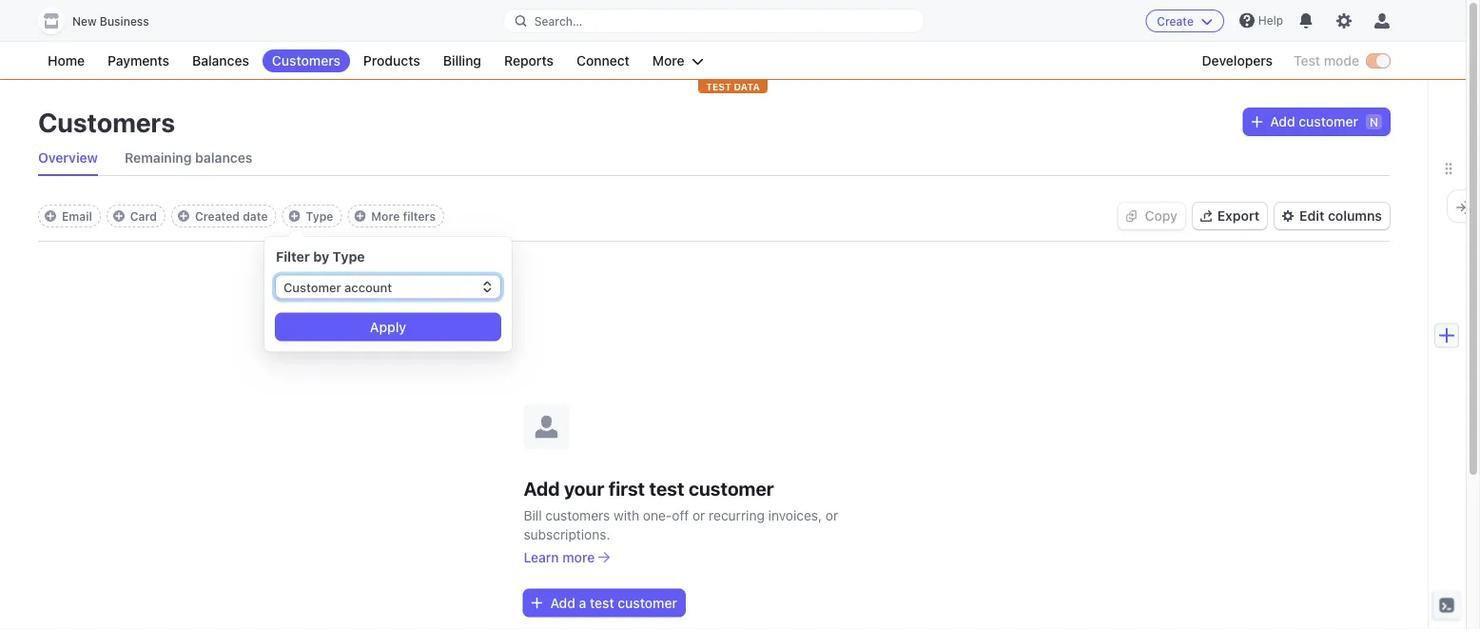 Task type: locate. For each thing, give the bounding box(es) containing it.
1 horizontal spatial more
[[653, 53, 685, 69]]

svg image
[[1252, 116, 1263, 128]]

add a test customer
[[551, 595, 678, 611]]

1 vertical spatial svg image
[[532, 597, 543, 609]]

overview
[[38, 150, 98, 166]]

0 horizontal spatial test
[[590, 595, 614, 611]]

by
[[313, 248, 329, 264]]

customers
[[546, 507, 610, 523]]

customer up the recurring
[[689, 477, 774, 500]]

0 horizontal spatial svg image
[[532, 597, 543, 609]]

products link
[[354, 49, 430, 72]]

reports link
[[495, 49, 563, 72]]

customer right a
[[618, 595, 678, 611]]

test
[[706, 81, 732, 92]]

Search… search field
[[504, 9, 924, 33]]

filter
[[276, 248, 310, 264]]

type right add type icon
[[306, 209, 333, 223]]

business
[[100, 15, 149, 28]]

1 vertical spatial customer
[[689, 477, 774, 500]]

customer left n
[[1299, 114, 1359, 129]]

card
[[130, 209, 157, 223]]

more
[[653, 53, 685, 69], [372, 209, 400, 223]]

svg image left a
[[532, 597, 543, 609]]

more down search… "search field" at the top of page
[[653, 53, 685, 69]]

add inside button
[[551, 595, 576, 611]]

overview link
[[38, 141, 98, 175]]

test inside button
[[590, 595, 614, 611]]

billing link
[[434, 49, 491, 72]]

add left a
[[551, 595, 576, 611]]

customers up 'overview'
[[38, 106, 175, 138]]

filter by type
[[276, 248, 365, 264]]

learn
[[524, 549, 559, 565]]

customer
[[1299, 114, 1359, 129], [689, 477, 774, 500], [618, 595, 678, 611]]

help button
[[1232, 5, 1291, 36]]

0 horizontal spatial more
[[372, 209, 400, 223]]

your
[[564, 477, 605, 500]]

copy button
[[1119, 203, 1186, 229]]

toolbar containing email
[[38, 205, 444, 227]]

connect
[[577, 53, 630, 69]]

n
[[1370, 115, 1379, 128]]

1 horizontal spatial test
[[650, 477, 685, 500]]

help
[[1259, 14, 1284, 27]]

0 vertical spatial test
[[650, 477, 685, 500]]

or right off
[[693, 507, 706, 523]]

svg image for add a test customer
[[532, 597, 543, 609]]

customers
[[272, 53, 341, 69], [38, 106, 175, 138]]

or
[[693, 507, 706, 523], [826, 507, 839, 523]]

edit columns button
[[1275, 203, 1390, 229]]

toolbar
[[38, 205, 444, 227]]

more
[[563, 549, 595, 565]]

1 vertical spatial customers
[[38, 106, 175, 138]]

a
[[579, 595, 587, 611]]

edit
[[1300, 208, 1325, 224]]

1 vertical spatial test
[[590, 595, 614, 611]]

copy
[[1145, 208, 1178, 224]]

svg image inside add a test customer button
[[532, 597, 543, 609]]

search…
[[535, 14, 583, 28]]

customers left products
[[272, 53, 341, 69]]

2 vertical spatial customer
[[618, 595, 678, 611]]

1 vertical spatial add
[[524, 477, 560, 500]]

2 vertical spatial add
[[551, 595, 576, 611]]

tab list
[[38, 141, 1390, 176]]

more right the add more filters image
[[372, 209, 400, 223]]

create
[[1157, 14, 1194, 28]]

1 horizontal spatial customer
[[689, 477, 774, 500]]

add type image
[[289, 210, 300, 222]]

0 vertical spatial type
[[306, 209, 333, 223]]

learn more link
[[524, 548, 610, 567]]

more inside more button
[[653, 53, 685, 69]]

products
[[363, 53, 420, 69]]

add right svg icon
[[1271, 114, 1296, 129]]

0 vertical spatial add
[[1271, 114, 1296, 129]]

payments link
[[98, 49, 179, 72]]

type
[[306, 209, 333, 223], [333, 248, 365, 264]]

created date
[[195, 209, 268, 223]]

type right by on the top of page
[[333, 248, 365, 264]]

with
[[614, 507, 640, 523]]

1 vertical spatial type
[[333, 248, 365, 264]]

add email image
[[45, 210, 56, 222]]

data
[[734, 81, 760, 92]]

developers
[[1202, 53, 1273, 69]]

bill customers with one-off or recurring invoices, or subscriptions.
[[524, 507, 839, 542]]

add up bill
[[524, 477, 560, 500]]

test
[[1294, 53, 1321, 69]]

add for add your first test customer
[[524, 477, 560, 500]]

add card image
[[113, 210, 124, 222]]

svg image
[[1126, 210, 1138, 222], [532, 597, 543, 609]]

export
[[1218, 208, 1260, 224]]

0 vertical spatial customers
[[272, 53, 341, 69]]

0 vertical spatial svg image
[[1126, 210, 1138, 222]]

connect link
[[567, 49, 639, 72]]

1 horizontal spatial or
[[826, 507, 839, 523]]

0 horizontal spatial customers
[[38, 106, 175, 138]]

test up one-
[[650, 477, 685, 500]]

off
[[672, 507, 689, 523]]

1 horizontal spatial svg image
[[1126, 210, 1138, 222]]

balances
[[192, 53, 249, 69]]

0 horizontal spatial customer
[[618, 595, 678, 611]]

0 horizontal spatial or
[[693, 507, 706, 523]]

new business button
[[38, 8, 168, 34]]

svg image inside copy 'button'
[[1126, 210, 1138, 222]]

1 vertical spatial more
[[372, 209, 400, 223]]

apply button
[[276, 314, 501, 340]]

0 vertical spatial customer
[[1299, 114, 1359, 129]]

test
[[650, 477, 685, 500], [590, 595, 614, 611]]

add
[[1271, 114, 1296, 129], [524, 477, 560, 500], [551, 595, 576, 611]]

one-
[[643, 507, 672, 523]]

balances
[[195, 150, 253, 166]]

email
[[62, 209, 92, 223]]

test right a
[[590, 595, 614, 611]]

or right invoices,
[[826, 507, 839, 523]]

tab list containing overview
[[38, 141, 1390, 176]]

svg image left copy
[[1126, 210, 1138, 222]]

0 vertical spatial more
[[653, 53, 685, 69]]



Task type: describe. For each thing, give the bounding box(es) containing it.
more button
[[643, 49, 713, 72]]

add created date image
[[178, 210, 189, 222]]

add a test customer button
[[524, 590, 685, 616]]

add your first test customer
[[524, 477, 774, 500]]

customers link
[[263, 49, 350, 72]]

balances link
[[183, 49, 259, 72]]

learn more
[[524, 549, 595, 565]]

payments
[[108, 53, 169, 69]]

customer inside button
[[618, 595, 678, 611]]

columns
[[1329, 208, 1383, 224]]

billing
[[443, 53, 482, 69]]

remaining balances link
[[125, 141, 253, 175]]

apply
[[370, 319, 406, 335]]

1 horizontal spatial customers
[[272, 53, 341, 69]]

edit columns
[[1300, 208, 1383, 224]]

filters
[[403, 209, 436, 223]]

notifications image
[[1299, 13, 1314, 29]]

svg image for copy
[[1126, 210, 1138, 222]]

first
[[609, 477, 645, 500]]

more for more filters
[[372, 209, 400, 223]]

add for add customer
[[1271, 114, 1296, 129]]

remaining balances
[[125, 150, 253, 166]]

home
[[48, 53, 85, 69]]

recurring
[[709, 507, 765, 523]]

invoices,
[[769, 507, 822, 523]]

test data
[[706, 81, 760, 92]]

more filters
[[372, 209, 436, 223]]

1 or from the left
[[693, 507, 706, 523]]

add more filters image
[[354, 210, 366, 222]]

remaining
[[125, 150, 192, 166]]

developers link
[[1193, 49, 1283, 72]]

2 or from the left
[[826, 507, 839, 523]]

home link
[[38, 49, 94, 72]]

add customer
[[1271, 114, 1359, 129]]

add for add a test customer
[[551, 595, 576, 611]]

mode
[[1324, 53, 1360, 69]]

created
[[195, 209, 240, 223]]

export button
[[1193, 203, 1268, 229]]

bill
[[524, 507, 542, 523]]

more for more
[[653, 53, 685, 69]]

reports
[[504, 53, 554, 69]]

date
[[243, 209, 268, 223]]

test mode
[[1294, 53, 1360, 69]]

Search… text field
[[504, 9, 924, 33]]

new business
[[72, 15, 149, 28]]

create button
[[1146, 10, 1225, 32]]

2 horizontal spatial customer
[[1299, 114, 1359, 129]]

subscriptions.
[[524, 526, 610, 542]]

new
[[72, 15, 97, 28]]



Task type: vqa. For each thing, say whether or not it's contained in the screenshot.
Products link
yes



